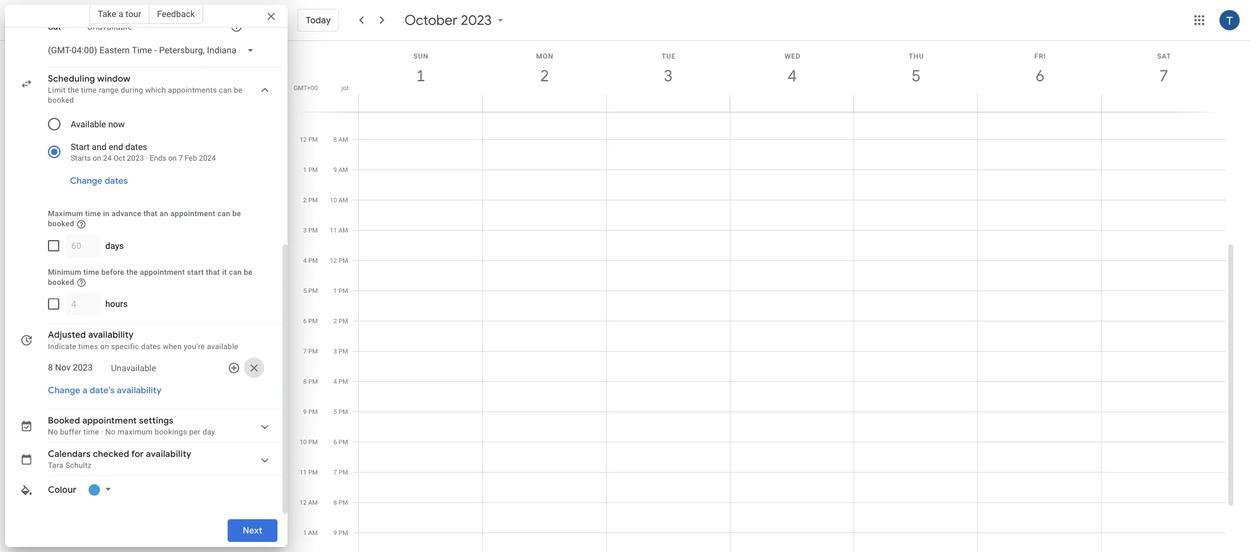 Task type: locate. For each thing, give the bounding box(es) containing it.
1 horizontal spatial 10
[[330, 196, 337, 204]]

2 booked from the top
[[48, 220, 74, 229]]

1 vertical spatial can
[[218, 210, 230, 219]]

1 vertical spatial 9 pm
[[334, 530, 348, 537]]

2023 right oct
[[127, 154, 144, 163]]

dates down oct
[[105, 176, 128, 187]]

8 pm up the 10 pm
[[303, 378, 318, 386]]

0 horizontal spatial 4 pm
[[303, 257, 318, 265]]

option group
[[43, 111, 260, 166]]

unavailable down 'specific'
[[111, 363, 156, 374]]

1 horizontal spatial 2023
[[461, 11, 492, 29]]

0 horizontal spatial 6 pm
[[303, 318, 318, 325]]

2 vertical spatial 5
[[334, 408, 337, 416]]

appointment inside maximum time in advance that an appointment can be booked
[[170, 210, 215, 219]]

dates left when
[[141, 343, 161, 351]]

appointment right an in the top left of the page
[[170, 210, 215, 219]]

12 down the 11 pm
[[300, 499, 307, 507]]

0 vertical spatial 7 pm
[[303, 348, 318, 355]]

1 vertical spatial 6 pm
[[334, 439, 348, 446]]

thursday, 5 october element
[[902, 61, 931, 90]]

0 horizontal spatial 12 pm
[[300, 136, 318, 143]]

1 horizontal spatial a
[[119, 9, 123, 19]]

the inside the minimum time before the appointment start that it can be booked
[[127, 268, 138, 277]]

sat inside 7 column header
[[1157, 52, 1172, 60]]

1 horizontal spatial 1 pm
[[334, 287, 348, 295]]

tour
[[126, 9, 141, 19]]

starts
[[71, 154, 91, 163]]

9
[[333, 166, 337, 174], [303, 408, 307, 416], [334, 530, 337, 537]]

8 up the 10 pm
[[303, 378, 307, 386]]

0 horizontal spatial 1 pm
[[303, 166, 318, 174]]

sat up scheduling
[[48, 22, 61, 32]]

availability inside calendars checked for availability tara schultz
[[146, 449, 191, 461]]

3 pm
[[303, 227, 318, 234], [334, 348, 348, 355]]

0 vertical spatial 11 am
[[300, 106, 318, 113]]

0 vertical spatial 2023
[[461, 11, 492, 29]]

1 vertical spatial sat
[[1157, 52, 1172, 60]]

2 column header
[[482, 41, 607, 112]]

8 right "12 am"
[[334, 499, 337, 507]]

that
[[143, 210, 158, 219], [206, 268, 220, 277]]

1 vertical spatial 7 pm
[[334, 469, 348, 477]]

ends
[[150, 154, 166, 163]]

tuesday, 3 october element
[[654, 61, 683, 90]]

sat 7
[[1157, 52, 1172, 86]]

can right the it
[[229, 268, 242, 277]]

mon 2
[[536, 52, 554, 86]]

11
[[300, 106, 307, 113], [330, 227, 337, 234], [300, 469, 307, 477]]

dates inside start and end dates starts on 24 oct 2023 · ends on 7 feb 2024
[[125, 142, 147, 152]]

minimum
[[48, 268, 81, 277]]

the
[[68, 86, 79, 95], [127, 268, 138, 277]]

· left ends at the left top of page
[[146, 154, 148, 163]]

it
[[222, 268, 227, 277]]

11 down the 10 am
[[330, 227, 337, 234]]

pm
[[308, 136, 318, 143], [308, 166, 318, 174], [308, 196, 318, 204], [308, 227, 318, 234], [308, 257, 318, 265], [339, 257, 348, 265], [308, 287, 318, 295], [339, 287, 348, 295], [308, 318, 318, 325], [339, 318, 348, 325], [308, 348, 318, 355], [339, 348, 348, 355], [308, 378, 318, 386], [339, 378, 348, 386], [308, 408, 318, 416], [339, 408, 348, 416], [308, 439, 318, 446], [339, 439, 348, 446], [308, 469, 318, 477], [339, 469, 348, 477], [339, 499, 348, 507], [339, 530, 348, 537]]

10 for 10 am
[[330, 196, 337, 204]]

1 vertical spatial booked
[[48, 220, 74, 229]]

1 horizontal spatial 4 pm
[[334, 378, 348, 386]]

the down scheduling
[[68, 86, 79, 95]]

time inside maximum time in advance that an appointment can be booked
[[85, 210, 101, 219]]

be inside maximum time in advance that an appointment can be booked
[[232, 210, 241, 219]]

6
[[1035, 65, 1044, 86], [303, 318, 307, 325], [334, 439, 337, 446]]

no
[[48, 428, 58, 437], [105, 428, 116, 437]]

that inside maximum time in advance that an appointment can be booked
[[143, 210, 158, 219]]

7 am
[[333, 106, 348, 113]]

1 horizontal spatial 9 pm
[[334, 530, 348, 537]]

10 am
[[330, 196, 348, 204]]

time inside the minimum time before the appointment start that it can be booked
[[83, 268, 99, 277]]

booked inside the minimum time before the appointment start that it can be booked
[[48, 278, 74, 287]]

0 horizontal spatial 11 am
[[300, 106, 318, 113]]

can right appointments
[[219, 86, 232, 95]]

12 pm
[[300, 136, 318, 143], [330, 257, 348, 265]]

change down date 'text field'
[[48, 385, 80, 397]]

can inside the minimum time before the appointment start that it can be booked
[[229, 268, 242, 277]]

0 vertical spatial 10
[[330, 196, 337, 204]]

can up the it
[[218, 210, 230, 219]]

0 vertical spatial 3
[[663, 65, 672, 86]]

no up checked
[[105, 428, 116, 437]]

0 vertical spatial a
[[119, 9, 123, 19]]

2 vertical spatial 3
[[334, 348, 337, 355]]

0 vertical spatial 3 pm
[[303, 227, 318, 234]]

2 vertical spatial 9
[[334, 530, 337, 537]]

the right before
[[127, 268, 138, 277]]

2 vertical spatial availability
[[146, 449, 191, 461]]

am down 9 am at the top left
[[339, 196, 348, 204]]

booked down minimum
[[48, 278, 74, 287]]

change dates button
[[65, 166, 133, 196]]

sat
[[48, 22, 61, 32], [1157, 52, 1172, 60]]

change inside the change dates 'button'
[[70, 176, 102, 187]]

change down starts in the left of the page
[[70, 176, 102, 187]]

5
[[911, 65, 920, 86], [303, 287, 307, 295], [334, 408, 337, 416]]

9 pm up the 10 pm
[[303, 408, 318, 416]]

0 vertical spatial 6
[[1035, 65, 1044, 86]]

time inside scheduling window limit the time range during which appointments can be booked
[[81, 86, 97, 95]]

0 horizontal spatial 9 pm
[[303, 408, 318, 416]]

tue
[[662, 52, 676, 60]]

be inside scheduling window limit the time range during which appointments can be booked
[[234, 86, 243, 95]]

4 pm
[[303, 257, 318, 265], [334, 378, 348, 386]]

2023 inside start and end dates starts on 24 oct 2023 · ends on 7 feb 2024
[[127, 154, 144, 163]]

11 am down the gmt+00
[[300, 106, 318, 113]]

0 horizontal spatial no
[[48, 428, 58, 437]]

1 horizontal spatial no
[[105, 428, 116, 437]]

0 horizontal spatial 2
[[303, 196, 307, 204]]

a left tour
[[119, 9, 123, 19]]

3 booked from the top
[[48, 278, 74, 287]]

6 pm
[[303, 318, 318, 325], [334, 439, 348, 446]]

appointment left 'start'
[[140, 268, 185, 277]]

1 horizontal spatial 5 pm
[[334, 408, 348, 416]]

availability up settings
[[117, 385, 162, 397]]

can
[[219, 86, 232, 95], [218, 210, 230, 219], [229, 268, 242, 277]]

12 pm left 8 am
[[300, 136, 318, 143]]

time left before
[[83, 268, 99, 277]]

9 pm
[[303, 408, 318, 416], [334, 530, 348, 537]]

1 horizontal spatial 4
[[334, 378, 337, 386]]

1 vertical spatial be
[[232, 210, 241, 219]]

2 vertical spatial 6
[[334, 439, 337, 446]]

12
[[300, 136, 307, 143], [330, 257, 337, 265], [300, 499, 307, 507]]

a
[[119, 9, 123, 19], [83, 385, 87, 397]]

None field
[[43, 39, 264, 62]]

1 vertical spatial that
[[206, 268, 220, 277]]

2 vertical spatial 8
[[334, 499, 337, 507]]

time right 'buffer'
[[83, 428, 99, 437]]

the for window
[[68, 86, 79, 95]]

5 pm
[[303, 287, 318, 295], [334, 408, 348, 416]]

booked inside maximum time in advance that an appointment can be booked
[[48, 220, 74, 229]]

be
[[234, 86, 243, 95], [232, 210, 241, 219], [244, 268, 253, 277]]

limit
[[48, 86, 66, 95]]

0 vertical spatial 5 pm
[[303, 287, 318, 295]]

availability down bookings
[[146, 449, 191, 461]]

on right times
[[100, 343, 109, 351]]

saturday, 7 october element
[[1150, 61, 1179, 90]]

9 up the 10 pm
[[303, 408, 307, 416]]

1 vertical spatial availability
[[117, 385, 162, 397]]

wed 4
[[785, 52, 801, 86]]

2023
[[461, 11, 492, 29], [127, 154, 144, 163]]

the for time
[[127, 268, 138, 277]]

11 down the gmt+00
[[300, 106, 307, 113]]

1 vertical spatial 2
[[303, 196, 307, 204]]

2 horizontal spatial 3
[[663, 65, 672, 86]]

1 vertical spatial 5 pm
[[334, 408, 348, 416]]

· inside booked appointment settings no buffer time · no maximum bookings per day
[[101, 428, 103, 437]]

8 pm
[[303, 378, 318, 386], [334, 499, 348, 507]]

4
[[787, 65, 796, 86], [303, 257, 307, 265], [334, 378, 337, 386]]

advance
[[112, 210, 141, 219]]

no down booked
[[48, 428, 58, 437]]

availability
[[88, 330, 134, 341], [117, 385, 162, 397], [146, 449, 191, 461]]

0 horizontal spatial 7 pm
[[303, 348, 318, 355]]

·
[[146, 154, 148, 163], [101, 428, 103, 437]]

on inside adjusted availability indicate times on specific dates when you're available
[[100, 343, 109, 351]]

9 pm right 1 am
[[334, 530, 348, 537]]

today
[[306, 15, 331, 26]]

11 up "12 am"
[[300, 469, 307, 477]]

0 vertical spatial 5
[[911, 65, 920, 86]]

Minimum amount of hours before the start of the appointment that it can be booked number field
[[71, 293, 95, 316]]

wed
[[785, 52, 801, 60]]

calendars
[[48, 449, 91, 461]]

booked down the limit
[[48, 96, 74, 105]]

11 am down the 10 am
[[330, 227, 348, 234]]

0 vertical spatial 2 pm
[[303, 196, 318, 204]]

change for change dates
[[70, 176, 102, 187]]

the inside scheduling window limit the time range during which appointments can be booked
[[68, 86, 79, 95]]

0 horizontal spatial 10
[[300, 439, 307, 446]]

2 horizontal spatial 2
[[539, 65, 548, 86]]

sat up saturday, 7 october element
[[1157, 52, 1172, 60]]

day
[[203, 428, 215, 437]]

2 pm
[[303, 196, 318, 204], [334, 318, 348, 325]]

9 right 1 am
[[334, 530, 337, 537]]

0 horizontal spatial that
[[143, 210, 158, 219]]

am down "12 am"
[[308, 530, 318, 537]]

am down 7 am
[[339, 136, 348, 143]]

1 vertical spatial a
[[83, 385, 87, 397]]

1 horizontal spatial 11 am
[[330, 227, 348, 234]]

during
[[121, 86, 143, 95]]

0 vertical spatial 8 pm
[[303, 378, 318, 386]]

next
[[243, 525, 262, 537]]

1 vertical spatial 12
[[330, 257, 337, 265]]

9 up the 10 am
[[333, 166, 337, 174]]

0 horizontal spatial 2023
[[127, 154, 144, 163]]

11 am
[[300, 106, 318, 113], [330, 227, 348, 234]]

2 no from the left
[[105, 428, 116, 437]]

start
[[71, 142, 90, 152]]

dates right end at the top
[[125, 142, 147, 152]]

1 vertical spatial 4 pm
[[334, 378, 348, 386]]

1 horizontal spatial sat
[[1157, 52, 1172, 60]]

7 inside start and end dates starts on 24 oct 2023 · ends on 7 feb 2024
[[179, 154, 183, 163]]

settings
[[139, 416, 174, 427]]

7 pm
[[303, 348, 318, 355], [334, 469, 348, 477]]

2023 right october at the left top of the page
[[461, 11, 492, 29]]

on
[[93, 154, 101, 163], [168, 154, 177, 163], [100, 343, 109, 351]]

8 pm right "12 am"
[[334, 499, 348, 507]]

am
[[308, 106, 318, 113], [339, 106, 348, 113], [339, 136, 348, 143], [339, 166, 348, 174], [339, 196, 348, 204], [339, 227, 348, 234], [308, 499, 318, 507], [308, 530, 318, 537]]

per
[[189, 428, 201, 437]]

booked
[[48, 96, 74, 105], [48, 220, 74, 229], [48, 278, 74, 287]]

5 column header
[[854, 41, 978, 112]]

change inside change a date's availability button
[[48, 385, 80, 397]]

1 inside 'sun 1'
[[416, 65, 425, 86]]

0 vertical spatial availability
[[88, 330, 134, 341]]

0 vertical spatial 9
[[333, 166, 337, 174]]

1 column header
[[358, 41, 483, 112]]

appointment up maximum
[[82, 416, 137, 427]]

bookings
[[155, 428, 187, 437]]

0 vertical spatial the
[[68, 86, 79, 95]]

availability inside button
[[117, 385, 162, 397]]

0 horizontal spatial 4
[[303, 257, 307, 265]]

monday, 2 october element
[[530, 61, 559, 90]]

7 inside sat 7
[[1159, 65, 1168, 86]]

1 horizontal spatial 12 pm
[[330, 257, 348, 265]]

24
[[103, 154, 112, 163]]

an
[[160, 210, 168, 219]]

1 horizontal spatial that
[[206, 268, 220, 277]]

1 vertical spatial change
[[48, 385, 80, 397]]

0 horizontal spatial sat
[[48, 22, 61, 32]]

sat for sat
[[48, 22, 61, 32]]

that left an in the top left of the page
[[143, 210, 158, 219]]

0 vertical spatial 4
[[787, 65, 796, 86]]

appointment inside booked appointment settings no buffer time · no maximum bookings per day
[[82, 416, 137, 427]]

dates inside 'button'
[[105, 176, 128, 187]]

am up 1 am
[[308, 499, 318, 507]]

7
[[1159, 65, 1168, 86], [333, 106, 337, 113], [179, 154, 183, 163], [303, 348, 307, 355], [334, 469, 337, 477]]

0 vertical spatial 4 pm
[[303, 257, 318, 265]]

1 vertical spatial 3 pm
[[334, 348, 348, 355]]

grid
[[293, 41, 1236, 553]]

hours
[[105, 299, 128, 310]]

adjusted
[[48, 330, 86, 341]]

0 horizontal spatial the
[[68, 86, 79, 95]]

a left date's
[[83, 385, 87, 397]]

1 vertical spatial 8 pm
[[334, 499, 348, 507]]

0 horizontal spatial ·
[[101, 428, 103, 437]]

2 inside mon 2
[[539, 65, 548, 86]]

0 vertical spatial sat
[[48, 22, 61, 32]]

unavailable down take
[[87, 22, 132, 32]]

2 vertical spatial 2
[[334, 318, 337, 325]]

dates
[[125, 142, 147, 152], [105, 176, 128, 187], [141, 343, 161, 351]]

4 inside wed 4
[[787, 65, 796, 86]]

available
[[71, 119, 106, 130]]

1 booked from the top
[[48, 96, 74, 105]]

booked down 'maximum' at top left
[[48, 220, 74, 229]]

appointment inside the minimum time before the appointment start that it can be booked
[[140, 268, 185, 277]]

10 down 9 am at the top left
[[330, 196, 337, 204]]

7 column header
[[1102, 41, 1226, 112]]

time left in
[[85, 210, 101, 219]]

0 vertical spatial be
[[234, 86, 243, 95]]

dates inside adjusted availability indicate times on specific dates when you're available
[[141, 343, 161, 351]]

0 horizontal spatial 3
[[303, 227, 307, 234]]

12 pm down the 10 am
[[330, 257, 348, 265]]

0 vertical spatial 1 pm
[[303, 166, 318, 174]]

1 horizontal spatial 8 pm
[[334, 499, 348, 507]]

on left 24
[[93, 154, 101, 163]]

am down jot
[[339, 106, 348, 113]]

· up checked
[[101, 428, 103, 437]]

1 vertical spatial dates
[[105, 176, 128, 187]]

change
[[70, 176, 102, 187], [48, 385, 80, 397]]

unavailable
[[87, 22, 132, 32], [111, 363, 156, 374]]

12 am
[[300, 499, 318, 507]]

change a date's availability button
[[43, 380, 167, 403]]

take a tour
[[98, 9, 141, 19]]

12 down the 10 am
[[330, 257, 337, 265]]

0 vertical spatial change
[[70, 176, 102, 187]]

3
[[663, 65, 672, 86], [303, 227, 307, 234], [334, 348, 337, 355]]

0 horizontal spatial 2 pm
[[303, 196, 318, 204]]

sat for sat 7
[[1157, 52, 1172, 60]]

that left the it
[[206, 268, 220, 277]]

0 horizontal spatial 3 pm
[[303, 227, 318, 234]]

8 down 7 am
[[333, 136, 337, 143]]

12 left 8 am
[[300, 136, 307, 143]]

a for take
[[119, 9, 123, 19]]

1 vertical spatial appointment
[[140, 268, 185, 277]]

time left range
[[81, 86, 97, 95]]

availability up 'specific'
[[88, 330, 134, 341]]

10 up the 11 pm
[[300, 439, 307, 446]]



Task type: vqa. For each thing, say whether or not it's contained in the screenshot.
"The" within Minimum time before the appointment start that it can be booked
yes



Task type: describe. For each thing, give the bounding box(es) containing it.
minimum time before the appointment start that it can be booked
[[48, 268, 253, 287]]

sun
[[414, 52, 429, 60]]

booked inside scheduling window limit the time range during which appointments can be booked
[[48, 96, 74, 105]]

thu
[[909, 52, 924, 60]]

for
[[131, 449, 144, 461]]

that inside the minimum time before the appointment start that it can be booked
[[206, 268, 220, 277]]

fri 6
[[1035, 52, 1046, 86]]

1 horizontal spatial 2
[[334, 318, 337, 325]]

available now
[[71, 119, 125, 130]]

1 vertical spatial 12 pm
[[330, 257, 348, 265]]

10 pm
[[300, 439, 318, 446]]

am down the gmt+00
[[308, 106, 318, 113]]

thu 5
[[909, 52, 924, 86]]

2024
[[199, 154, 216, 163]]

maximum time in advance that an appointment can be booked
[[48, 210, 241, 229]]

0 horizontal spatial 8 pm
[[303, 378, 318, 386]]

buffer
[[60, 428, 81, 437]]

colour
[[48, 485, 77, 496]]

take
[[98, 9, 116, 19]]

Date text field
[[48, 361, 93, 376]]

booked appointment settings no buffer time · no maximum bookings per day
[[48, 416, 215, 437]]

· inside start and end dates starts on 24 oct 2023 · ends on 7 feb 2024
[[146, 154, 148, 163]]

9 am
[[333, 166, 348, 174]]

10 for 10 pm
[[300, 439, 307, 446]]

am down the 10 am
[[339, 227, 348, 234]]

when
[[163, 343, 182, 351]]

range
[[99, 86, 119, 95]]

you're
[[184, 343, 205, 351]]

next button
[[228, 516, 278, 546]]

available
[[207, 343, 238, 351]]

1 vertical spatial 9
[[303, 408, 307, 416]]

sun 1
[[414, 52, 429, 86]]

fri
[[1035, 52, 1046, 60]]

maximum
[[48, 210, 83, 219]]

scheduling
[[48, 73, 95, 85]]

jot
[[342, 84, 349, 91]]

3 inside tue 3
[[663, 65, 672, 86]]

start and end dates starts on 24 oct 2023 · ends on 7 feb 2024
[[71, 142, 216, 163]]

0 vertical spatial 6 pm
[[303, 318, 318, 325]]

maximum
[[118, 428, 153, 437]]

0 vertical spatial 9 pm
[[303, 408, 318, 416]]

times
[[78, 343, 98, 351]]

1 vertical spatial 8
[[303, 378, 307, 386]]

time inside booked appointment settings no buffer time · no maximum bookings per day
[[83, 428, 99, 437]]

option group containing available now
[[43, 111, 260, 166]]

now
[[108, 119, 125, 130]]

change for change a date's availability
[[48, 385, 80, 397]]

days
[[105, 241, 124, 251]]

be inside the minimum time before the appointment start that it can be booked
[[244, 268, 253, 277]]

1 vertical spatial 11
[[330, 227, 337, 234]]

1 no from the left
[[48, 428, 58, 437]]

feb
[[185, 154, 197, 163]]

change a date's availability
[[48, 385, 162, 397]]

0 vertical spatial 8
[[333, 136, 337, 143]]

0 vertical spatial 12
[[300, 136, 307, 143]]

wednesday, 4 october element
[[778, 61, 807, 90]]

october 2023
[[405, 11, 492, 29]]

1 vertical spatial 2 pm
[[334, 318, 348, 325]]

2 vertical spatial 12
[[300, 499, 307, 507]]

tara
[[48, 462, 63, 471]]

take a tour button
[[89, 4, 149, 24]]

in
[[103, 210, 110, 219]]

can inside scheduling window limit the time range during which appointments can be booked
[[219, 86, 232, 95]]

1 horizontal spatial 6
[[334, 439, 337, 446]]

1 vertical spatial unavailable
[[111, 363, 156, 374]]

6 column header
[[978, 41, 1102, 112]]

window
[[97, 73, 130, 85]]

feedback button
[[149, 4, 203, 24]]

indicate
[[48, 343, 76, 351]]

6 inside fri 6
[[1035, 65, 1044, 86]]

change dates
[[70, 176, 128, 187]]

feedback
[[157, 9, 195, 19]]

sunday, 1 october element
[[406, 61, 435, 90]]

5 inside thu 5
[[911, 65, 920, 86]]

0 horizontal spatial 5
[[303, 287, 307, 295]]

0 vertical spatial 11
[[300, 106, 307, 113]]

1 horizontal spatial 5
[[334, 408, 337, 416]]

1 horizontal spatial 6 pm
[[334, 439, 348, 446]]

gmt+00
[[294, 84, 318, 91]]

on right ends at the left top of page
[[168, 154, 177, 163]]

8 am
[[333, 136, 348, 143]]

am down 8 am
[[339, 166, 348, 174]]

and
[[92, 142, 107, 152]]

friday, 6 october element
[[1026, 61, 1055, 90]]

can inside maximum time in advance that an appointment can be booked
[[218, 210, 230, 219]]

mon
[[536, 52, 554, 60]]

calendars checked for availability tara schultz
[[48, 449, 191, 471]]

1 vertical spatial 4
[[303, 257, 307, 265]]

today button
[[298, 5, 339, 35]]

specific
[[111, 343, 139, 351]]

a for change
[[83, 385, 87, 397]]

3 column header
[[606, 41, 731, 112]]

end
[[109, 142, 123, 152]]

before
[[101, 268, 124, 277]]

start
[[187, 268, 204, 277]]

oct
[[113, 154, 125, 163]]

appointments
[[168, 86, 217, 95]]

availability for for
[[146, 449, 191, 461]]

grid containing 1
[[293, 41, 1236, 553]]

1 horizontal spatial 3
[[334, 348, 337, 355]]

which
[[145, 86, 166, 95]]

october
[[405, 11, 458, 29]]

date's
[[90, 385, 115, 397]]

availability for date's
[[117, 385, 162, 397]]

adjusted availability indicate times on specific dates when you're available
[[48, 330, 238, 351]]

Maximum days in advance that an appointment can be booked number field
[[71, 235, 95, 258]]

checked
[[93, 449, 129, 461]]

0 vertical spatial 12 pm
[[300, 136, 318, 143]]

2 vertical spatial 11
[[300, 469, 307, 477]]

0 vertical spatial unavailable
[[87, 22, 132, 32]]

11 pm
[[300, 469, 318, 477]]

1 vertical spatial 6
[[303, 318, 307, 325]]

availability inside adjusted availability indicate times on specific dates when you're available
[[88, 330, 134, 341]]

booked
[[48, 416, 80, 427]]

1 am
[[303, 530, 318, 537]]

scheduling window limit the time range during which appointments can be booked
[[48, 73, 243, 105]]

0 horizontal spatial 5 pm
[[303, 287, 318, 295]]

schultz
[[65, 462, 92, 471]]

october 2023 button
[[400, 11, 512, 29]]

1 vertical spatial 1 pm
[[334, 287, 348, 295]]

4 column header
[[730, 41, 854, 112]]

tue 3
[[662, 52, 676, 86]]



